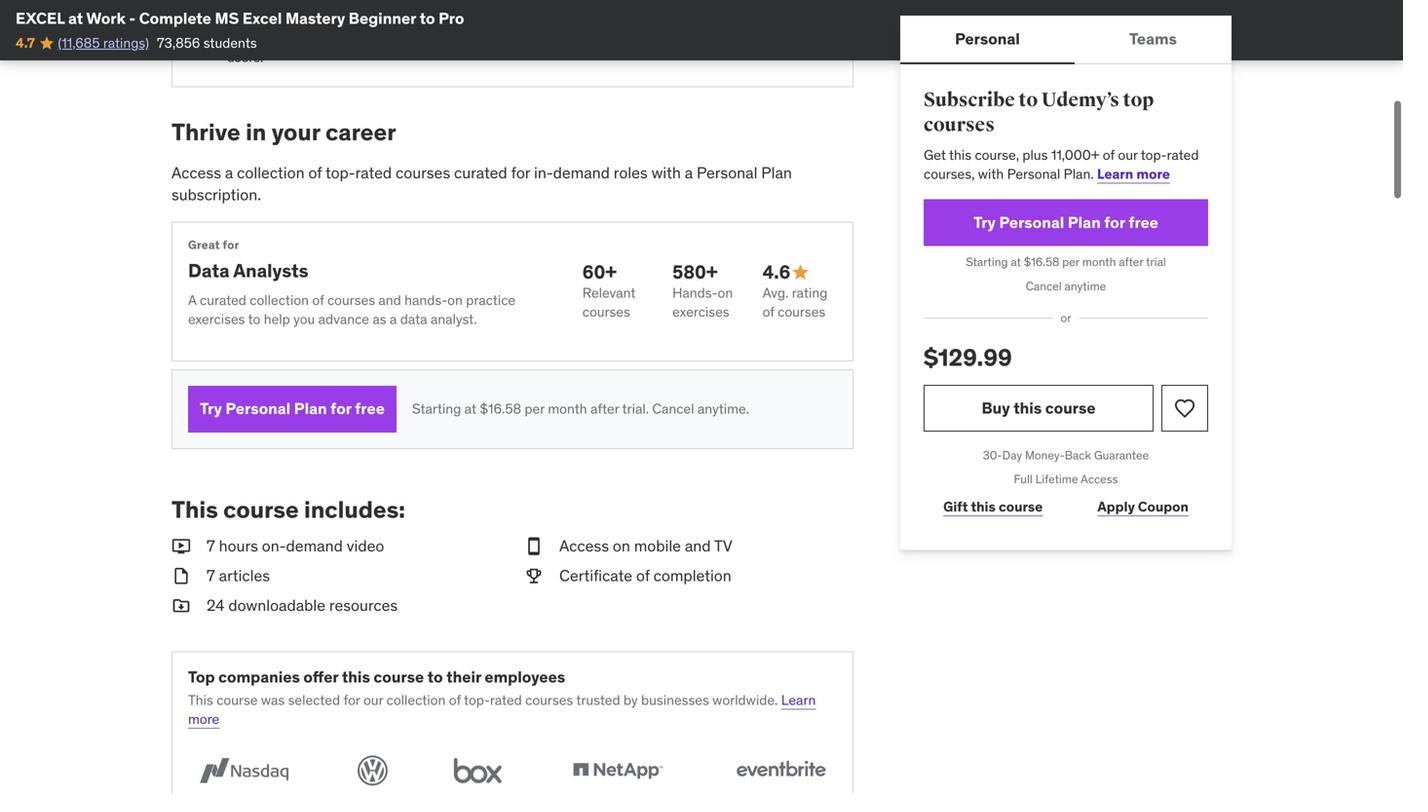 Task type: locate. For each thing, give the bounding box(es) containing it.
small image for 7 hours on-demand video
[[172, 536, 191, 557]]

this down top
[[188, 691, 213, 709]]

$16.58 for starting at $16.58 per month after trial. cancel anytime.
[[480, 400, 521, 418]]

1 7 from the top
[[207, 536, 215, 556]]

excel right "ms"
[[243, 8, 282, 28]]

month left trial.
[[548, 400, 587, 418]]

1 vertical spatial 7
[[207, 566, 215, 586]]

0 vertical spatial month
[[1082, 254, 1116, 269]]

0 vertical spatial starting
[[966, 254, 1008, 269]]

1 horizontal spatial demand
[[553, 163, 610, 183]]

free
[[1129, 212, 1159, 232], [355, 399, 385, 419]]

cancel right trial.
[[652, 400, 694, 418]]

collection inside great for data analysts a curated collection of courses and hands-on practice exercises to help you advance as a data analyst.
[[250, 291, 309, 309]]

apply coupon button
[[1078, 488, 1208, 527]]

60+
[[583, 260, 617, 284]]

small image
[[791, 263, 810, 282], [524, 536, 544, 557], [524, 565, 544, 587]]

2 vertical spatial access
[[559, 536, 609, 556]]

collection up help
[[250, 291, 309, 309]]

0 vertical spatial small image
[[791, 263, 810, 282]]

1 horizontal spatial top-
[[464, 691, 490, 709]]

0 horizontal spatial and
[[379, 291, 401, 309]]

1 vertical spatial this
[[188, 691, 213, 709]]

30-
[[983, 448, 1002, 463]]

beginners
[[285, 29, 345, 47]]

excel
[[16, 8, 65, 28]]

by
[[624, 691, 638, 709]]

to down 'beginner'
[[349, 29, 361, 47]]

personal inside the get this course, plus 11,000+ of our top-rated courses, with personal plan.
[[1007, 165, 1061, 183]]

1 vertical spatial try personal plan for free link
[[188, 386, 396, 432]]

to left udemy's
[[1019, 88, 1038, 112]]

to inside subscribe to udemy's top courses
[[1019, 88, 1038, 112]]

per inside starting at $16.58 per month after trial cancel anytime
[[1063, 254, 1080, 269]]

plan inside 'access a collection of top-rated courses curated for in-demand roles with a personal plan subscription.'
[[761, 163, 792, 183]]

gift this course
[[943, 498, 1043, 516]]

demand down the this course includes:
[[286, 536, 343, 556]]

certificate
[[559, 566, 633, 586]]

7 up 24
[[207, 566, 215, 586]]

try personal plan for free inside thrive in your career element
[[200, 399, 385, 419]]

courses down rating
[[778, 303, 826, 321]]

starting down analyst.
[[412, 400, 461, 418]]

this for buy
[[1014, 398, 1042, 418]]

top- down career
[[325, 163, 355, 183]]

small image for 7 articles
[[172, 565, 191, 587]]

buy
[[982, 398, 1010, 418]]

1 horizontal spatial great
[[227, 29, 261, 47]]

includes:
[[304, 495, 405, 524]]

starting inside starting at $16.58 per month after trial cancel anytime
[[966, 254, 1008, 269]]

1 small image from the top
[[172, 536, 191, 557]]

nasdaq image
[[188, 752, 300, 790]]

1 horizontal spatial plan
[[761, 163, 792, 183]]

1 vertical spatial starting
[[412, 400, 461, 418]]

for down excel at work - complete ms excel mastery beginner to pro
[[265, 29, 281, 47]]

plan for left the try personal plan for free link
[[294, 399, 327, 419]]

after left trial.
[[591, 400, 619, 418]]

1 horizontal spatial free
[[1129, 212, 1159, 232]]

great up users.
[[227, 29, 261, 47]]

after
[[1119, 254, 1144, 269], [591, 400, 619, 418]]

course,
[[975, 146, 1019, 164]]

0 horizontal spatial free
[[355, 399, 385, 419]]

excel down 'pro'
[[445, 29, 478, 47]]

0 horizontal spatial try
[[200, 399, 222, 419]]

great up data
[[188, 237, 220, 252]]

month up anytime
[[1082, 254, 1116, 269]]

was
[[261, 691, 285, 709]]

0 horizontal spatial rated
[[355, 163, 392, 183]]

personal button
[[901, 16, 1075, 62]]

wishlist image
[[1173, 397, 1197, 420]]

in
[[246, 118, 266, 147]]

$16.58 inside starting at $16.58 per month after trial cancel anytime
[[1024, 254, 1060, 269]]

more down top
[[188, 710, 220, 728]]

0 horizontal spatial access
[[172, 163, 221, 183]]

for inside great for data analysts a curated collection of courses and hands-on practice exercises to help you advance as a data analyst.
[[223, 237, 239, 252]]

2 horizontal spatial top-
[[1141, 146, 1167, 164]]

per inside thrive in your career element
[[525, 400, 545, 418]]

0 vertical spatial small image
[[172, 536, 191, 557]]

of down avg.
[[763, 303, 775, 321]]

1 vertical spatial at
[[1011, 254, 1021, 269]]

courses up "advance"
[[327, 291, 375, 309]]

this right gift on the right bottom of page
[[971, 498, 996, 516]]

top- down their on the bottom of page
[[464, 691, 490, 709]]

this inside button
[[1014, 398, 1042, 418]]

1 horizontal spatial curated
[[454, 163, 507, 183]]

more for top companies offer this course to their employees
[[188, 710, 220, 728]]

after inside thrive in your career element
[[591, 400, 619, 418]]

subscribe
[[924, 88, 1015, 112]]

learn right worldwide.
[[781, 691, 816, 709]]

starting down courses,
[[966, 254, 1008, 269]]

1 horizontal spatial more
[[1137, 165, 1170, 183]]

1 vertical spatial try personal plan for free
[[200, 399, 385, 419]]

on down 580+
[[718, 284, 733, 301]]

at for starting at $16.58 per month after trial cancel anytime
[[1011, 254, 1021, 269]]

courses down "subscribe"
[[924, 113, 995, 137]]

free down 'as'
[[355, 399, 385, 419]]

exercises down a
[[188, 311, 245, 328]]

2 horizontal spatial plan
[[1068, 212, 1101, 232]]

avg.
[[763, 284, 789, 301]]

at inside thrive in your career element
[[465, 400, 477, 418]]

starting inside thrive in your career element
[[412, 400, 461, 418]]

on up analyst.
[[447, 291, 463, 309]]

1 vertical spatial cancel
[[652, 400, 694, 418]]

2 small image from the top
[[172, 565, 191, 587]]

for down top companies offer this course to their employees
[[343, 691, 360, 709]]

1 vertical spatial per
[[525, 400, 545, 418]]

2 horizontal spatial at
[[1011, 254, 1021, 269]]

this for this course includes:
[[172, 495, 218, 524]]

curated left in-
[[454, 163, 507, 183]]

tab list
[[901, 16, 1232, 64]]

1 horizontal spatial our
[[1118, 146, 1138, 164]]

after inside starting at $16.58 per month after trial cancel anytime
[[1119, 254, 1144, 269]]

course inside button
[[1045, 398, 1096, 418]]

0 vertical spatial try
[[974, 212, 996, 232]]

cancel inside thrive in your career element
[[652, 400, 694, 418]]

small image inside thrive in your career element
[[791, 263, 810, 282]]

our down top companies offer this course to their employees
[[363, 691, 383, 709]]

learn more right plan.
[[1097, 165, 1170, 183]]

curated right a
[[200, 291, 246, 309]]

1 vertical spatial learn
[[781, 691, 816, 709]]

1 horizontal spatial exercises
[[673, 303, 730, 321]]

1 horizontal spatial cancel
[[1026, 279, 1062, 294]]

selected
[[288, 691, 340, 709]]

7 for 7 articles
[[207, 566, 215, 586]]

teams
[[1130, 29, 1177, 49]]

small image for certificate of completion
[[524, 565, 544, 587]]

-
[[129, 8, 136, 28]]

access for access a collection of top-rated courses curated for in-demand roles with a personal plan subscription.
[[172, 163, 221, 183]]

this for gift
[[971, 498, 996, 516]]

of up 'you'
[[312, 291, 324, 309]]

this up 7 articles
[[172, 495, 218, 524]]

1 vertical spatial curated
[[200, 291, 246, 309]]

0 vertical spatial free
[[1129, 212, 1159, 232]]

try personal plan for free down 'you'
[[200, 399, 385, 419]]

0 horizontal spatial plan
[[294, 399, 327, 419]]

completion
[[654, 566, 732, 586]]

personal down "plus"
[[1007, 165, 1061, 183]]

for inside great for beginners to intermediate excel users.
[[265, 29, 281, 47]]

1 vertical spatial demand
[[286, 536, 343, 556]]

try personal plan for free link down plan.
[[924, 199, 1208, 246]]

1 vertical spatial learn more
[[188, 691, 816, 728]]

2 horizontal spatial on
[[718, 284, 733, 301]]

for
[[265, 29, 281, 47], [511, 163, 530, 183], [1104, 212, 1125, 232], [223, 237, 239, 252], [331, 399, 352, 419], [343, 691, 360, 709]]

1 vertical spatial learn more link
[[188, 691, 816, 728]]

great for data
[[188, 237, 220, 252]]

0 horizontal spatial on
[[447, 291, 463, 309]]

0 vertical spatial learn more link
[[1097, 165, 1170, 183]]

month for trial
[[1082, 254, 1116, 269]]

1 vertical spatial free
[[355, 399, 385, 419]]

at for starting at $16.58 per month after trial. cancel anytime.
[[465, 400, 477, 418]]

great inside great for data analysts a curated collection of courses and hands-on practice exercises to help you advance as a data analyst.
[[188, 237, 220, 252]]

24
[[207, 595, 225, 615]]

starting for starting at $16.58 per month after trial cancel anytime
[[966, 254, 1008, 269]]

demand
[[553, 163, 610, 183], [286, 536, 343, 556]]

for left in-
[[511, 163, 530, 183]]

of down your
[[308, 163, 322, 183]]

volkswagen image
[[351, 752, 394, 790]]

courses down relevant on the left top of the page
[[583, 303, 630, 321]]

this
[[172, 495, 218, 524], [188, 691, 213, 709]]

0 horizontal spatial try personal plan for free
[[200, 399, 385, 419]]

rated inside the get this course, plus 11,000+ of our top-rated courses, with personal plan.
[[1167, 146, 1199, 164]]

2 vertical spatial small image
[[524, 565, 544, 587]]

personal down help
[[226, 399, 291, 419]]

0 vertical spatial curated
[[454, 163, 507, 183]]

0 vertical spatial learn
[[1097, 165, 1134, 183]]

more right plan.
[[1137, 165, 1170, 183]]

exercises inside great for data analysts a curated collection of courses and hands-on practice exercises to help you advance as a data analyst.
[[188, 311, 245, 328]]

learn more link down employees
[[188, 691, 816, 728]]

thrive
[[172, 118, 240, 147]]

box image
[[445, 752, 511, 790]]

access up 'subscription.'
[[172, 163, 221, 183]]

thrive in your career element
[[172, 118, 854, 449]]

course up back
[[1045, 398, 1096, 418]]

cancel inside starting at $16.58 per month after trial cancel anytime
[[1026, 279, 1062, 294]]

learn more link for subscribe to udemy's top courses
[[1097, 165, 1170, 183]]

learn more down employees
[[188, 691, 816, 728]]

great inside great for beginners to intermediate excel users.
[[227, 29, 261, 47]]

try personal plan for free down plan.
[[974, 212, 1159, 232]]

plan
[[761, 163, 792, 183], [1068, 212, 1101, 232], [294, 399, 327, 419]]

11,000+
[[1051, 146, 1100, 164]]

personal inside 'access a collection of top-rated courses curated for in-demand roles with a personal plan subscription.'
[[697, 163, 758, 183]]

on left "mobile"
[[613, 536, 630, 556]]

0 vertical spatial our
[[1118, 146, 1138, 164]]

course left their on the bottom of page
[[374, 667, 424, 687]]

small image left 24
[[172, 595, 191, 617]]

per for trial.
[[525, 400, 545, 418]]

2 horizontal spatial access
[[1081, 472, 1118, 487]]

2 7 from the top
[[207, 566, 215, 586]]

try inside thrive in your career element
[[200, 399, 222, 419]]

0 horizontal spatial starting
[[412, 400, 461, 418]]

1 vertical spatial after
[[591, 400, 619, 418]]

practice
[[466, 291, 516, 309]]

exercises down hands-
[[673, 303, 730, 321]]

offer
[[303, 667, 338, 687]]

course
[[1045, 398, 1096, 418], [223, 495, 299, 524], [999, 498, 1043, 516], [374, 667, 424, 687], [217, 691, 258, 709]]

1 horizontal spatial learn more link
[[1097, 165, 1170, 183]]

learn for subscribe to udemy's top courses
[[1097, 165, 1134, 183]]

this right buy
[[1014, 398, 1042, 418]]

demand inside 'access a collection of top-rated courses curated for in-demand roles with a personal plan subscription.'
[[553, 163, 610, 183]]

top- down top
[[1141, 146, 1167, 164]]

complete
[[139, 8, 211, 28]]

a up 'subscription.'
[[225, 163, 233, 183]]

0 horizontal spatial after
[[591, 400, 619, 418]]

1 vertical spatial access
[[1081, 472, 1118, 487]]

with right roles in the top of the page
[[652, 163, 681, 183]]

1 vertical spatial small image
[[524, 536, 544, 557]]

0 vertical spatial learn more
[[1097, 165, 1170, 183]]

try personal plan for free link down 'you'
[[188, 386, 396, 432]]

0 vertical spatial per
[[1063, 254, 1080, 269]]

cancel
[[1026, 279, 1062, 294], [652, 400, 694, 418]]

1 vertical spatial more
[[188, 710, 220, 728]]

you
[[293, 311, 315, 328]]

try personal plan for free link
[[924, 199, 1208, 246], [188, 386, 396, 432]]

at inside starting at $16.58 per month after trial cancel anytime
[[1011, 254, 1021, 269]]

2 vertical spatial collection
[[387, 691, 446, 709]]

0 vertical spatial try personal plan for free link
[[924, 199, 1208, 246]]

demand left roles in the top of the page
[[553, 163, 610, 183]]

a
[[225, 163, 233, 183], [685, 163, 693, 183], [390, 311, 397, 328]]

collection
[[237, 163, 305, 183], [250, 291, 309, 309], [387, 691, 446, 709]]

0 vertical spatial try personal plan for free
[[974, 212, 1159, 232]]

access up certificate
[[559, 536, 609, 556]]

0 horizontal spatial month
[[548, 400, 587, 418]]

0 vertical spatial and
[[379, 291, 401, 309]]

try
[[974, 212, 996, 232], [200, 399, 222, 419]]

small image
[[172, 536, 191, 557], [172, 565, 191, 587], [172, 595, 191, 617]]

buy this course button
[[924, 385, 1154, 432]]

and up 'as'
[[379, 291, 401, 309]]

this
[[949, 146, 972, 164], [1014, 398, 1042, 418], [971, 498, 996, 516], [342, 667, 370, 687]]

subscribe to udemy's top courses
[[924, 88, 1154, 137]]

great for beginners
[[227, 29, 261, 47]]

1 vertical spatial month
[[548, 400, 587, 418]]

0 vertical spatial $16.58
[[1024, 254, 1060, 269]]

courses down career
[[396, 163, 450, 183]]

trusted
[[576, 691, 620, 709]]

0 horizontal spatial $16.58
[[480, 400, 521, 418]]

career
[[325, 118, 396, 147]]

learn more link right plan.
[[1097, 165, 1170, 183]]

our right 11,000+
[[1118, 146, 1138, 164]]

month inside starting at $16.58 per month after trial cancel anytime
[[1082, 254, 1116, 269]]

access up apply
[[1081, 472, 1118, 487]]

0 vertical spatial this
[[172, 495, 218, 524]]

2 vertical spatial at
[[465, 400, 477, 418]]

learn right plan.
[[1097, 165, 1134, 183]]

per
[[1063, 254, 1080, 269], [525, 400, 545, 418]]

0 vertical spatial access
[[172, 163, 221, 183]]

for up data analysts link
[[223, 237, 239, 252]]

day
[[1002, 448, 1022, 463]]

curated inside 'access a collection of top-rated courses curated for in-demand roles with a personal plan subscription.'
[[454, 163, 507, 183]]

this course includes:
[[172, 495, 405, 524]]

$16.58 inside thrive in your career element
[[480, 400, 521, 418]]

learn more link
[[1097, 165, 1170, 183], [188, 691, 816, 728]]

of right 11,000+
[[1103, 146, 1115, 164]]

articles
[[219, 566, 270, 586]]

small image for access on mobile and tv
[[524, 536, 544, 557]]

and
[[379, 291, 401, 309], [685, 536, 711, 556]]

free inside thrive in your career element
[[355, 399, 385, 419]]

1 vertical spatial and
[[685, 536, 711, 556]]

with
[[652, 163, 681, 183], [978, 165, 1004, 183]]

data analysts link
[[188, 259, 309, 282]]

small image left 7 articles
[[172, 565, 191, 587]]

this up courses,
[[949, 146, 972, 164]]

1 horizontal spatial access
[[559, 536, 609, 556]]

0 horizontal spatial with
[[652, 163, 681, 183]]

1 horizontal spatial a
[[390, 311, 397, 328]]

to left help
[[248, 311, 261, 328]]

top
[[188, 667, 215, 687]]

1 vertical spatial great
[[188, 237, 220, 252]]

1 horizontal spatial month
[[1082, 254, 1116, 269]]

collection down top companies offer this course to their employees
[[387, 691, 446, 709]]

to left 'pro'
[[420, 8, 435, 28]]

at
[[68, 8, 83, 28], [1011, 254, 1021, 269], [465, 400, 477, 418]]

free up trial
[[1129, 212, 1159, 232]]

4.6
[[763, 260, 791, 284]]

0 horizontal spatial top-
[[325, 163, 355, 183]]

1 horizontal spatial try personal plan for free
[[974, 212, 1159, 232]]

3 small image from the top
[[172, 595, 191, 617]]

personal inside button
[[955, 29, 1020, 49]]

1 horizontal spatial $16.58
[[1024, 254, 1060, 269]]

coupon
[[1138, 498, 1189, 516]]

1 horizontal spatial learn
[[1097, 165, 1134, 183]]

plan for right the try personal plan for free link
[[1068, 212, 1101, 232]]

access a collection of top-rated courses curated for in-demand roles with a personal plan subscription.
[[172, 163, 792, 205]]

month inside thrive in your career element
[[548, 400, 587, 418]]

personal right roles in the top of the page
[[697, 163, 758, 183]]

hands-
[[405, 291, 447, 309]]

of inside great for data analysts a curated collection of courses and hands-on practice exercises to help you advance as a data analyst.
[[312, 291, 324, 309]]

0 vertical spatial cancel
[[1026, 279, 1062, 294]]

of inside the get this course, plus 11,000+ of our top-rated courses, with personal plan.
[[1103, 146, 1115, 164]]

1 horizontal spatial per
[[1063, 254, 1080, 269]]

0 vertical spatial great
[[227, 29, 261, 47]]

$16.58 for starting at $16.58 per month after trial cancel anytime
[[1024, 254, 1060, 269]]

a right 'as'
[[390, 311, 397, 328]]

$16.58
[[1024, 254, 1060, 269], [480, 400, 521, 418]]

1 horizontal spatial at
[[465, 400, 477, 418]]

try personal plan for free for right the try personal plan for free link
[[974, 212, 1159, 232]]

learn more for subscribe to udemy's top courses
[[1097, 165, 1170, 183]]

more inside learn more
[[188, 710, 220, 728]]

trial.
[[622, 400, 649, 418]]

7 left hours
[[207, 536, 215, 556]]

0 vertical spatial demand
[[553, 163, 610, 183]]

free for right the try personal plan for free link
[[1129, 212, 1159, 232]]

of
[[1103, 146, 1115, 164], [308, 163, 322, 183], [312, 291, 324, 309], [763, 303, 775, 321], [636, 566, 650, 586], [449, 691, 461, 709]]

1 horizontal spatial with
[[978, 165, 1004, 183]]

small image left hours
[[172, 536, 191, 557]]

more for subscribe to udemy's top courses
[[1137, 165, 1170, 183]]

a
[[188, 291, 197, 309]]

1 horizontal spatial on
[[613, 536, 630, 556]]

free for left the try personal plan for free link
[[355, 399, 385, 419]]

this inside the get this course, plus 11,000+ of our top-rated courses, with personal plan.
[[949, 146, 972, 164]]

to
[[420, 8, 435, 28], [349, 29, 361, 47], [1019, 88, 1038, 112], [248, 311, 261, 328], [428, 667, 443, 687]]

with down course,
[[978, 165, 1004, 183]]

access inside 'access a collection of top-rated courses curated for in-demand roles with a personal plan subscription.'
[[172, 163, 221, 183]]

cancel up or
[[1026, 279, 1062, 294]]

on inside great for data analysts a curated collection of courses and hands-on practice exercises to help you advance as a data analyst.
[[447, 291, 463, 309]]

excel
[[243, 8, 282, 28], [445, 29, 478, 47]]

after left trial
[[1119, 254, 1144, 269]]

1 horizontal spatial learn more
[[1097, 165, 1170, 183]]

(11,685 ratings)
[[58, 34, 149, 52]]

personal up "subscribe"
[[955, 29, 1020, 49]]

0 vertical spatial collection
[[237, 163, 305, 183]]

try personal plan for free
[[974, 212, 1159, 232], [200, 399, 385, 419]]

1 horizontal spatial starting
[[966, 254, 1008, 269]]

0 vertical spatial plan
[[761, 163, 792, 183]]

73,856
[[157, 34, 200, 52]]

0 vertical spatial more
[[1137, 165, 1170, 183]]

trial
[[1146, 254, 1166, 269]]

collection down thrive in your career on the left top
[[237, 163, 305, 183]]

0 horizontal spatial learn
[[781, 691, 816, 709]]

0 vertical spatial after
[[1119, 254, 1144, 269]]

0 horizontal spatial learn more link
[[188, 691, 816, 728]]

of inside 'access a collection of top-rated courses curated for in-demand roles with a personal plan subscription.'
[[308, 163, 322, 183]]

try for right the try personal plan for free link
[[974, 212, 996, 232]]

learn more for top companies offer this course to their employees
[[188, 691, 816, 728]]

and left tv
[[685, 536, 711, 556]]

a right roles in the top of the page
[[685, 163, 693, 183]]

course down companies
[[217, 691, 258, 709]]

course down full
[[999, 498, 1043, 516]]



Task type: describe. For each thing, give the bounding box(es) containing it.
full
[[1014, 472, 1033, 487]]

1 horizontal spatial try personal plan for free link
[[924, 199, 1208, 246]]

to left their on the bottom of page
[[428, 667, 443, 687]]

lifetime
[[1036, 472, 1078, 487]]

of inside avg. rating of courses
[[763, 303, 775, 321]]

avg. rating of courses
[[763, 284, 828, 321]]

to inside great for beginners to intermediate excel users.
[[349, 29, 361, 47]]

of down their on the bottom of page
[[449, 691, 461, 709]]

$129.99
[[924, 343, 1012, 372]]

get
[[924, 146, 946, 164]]

xsmall image
[[196, 29, 211, 48]]

after for trial.
[[591, 400, 619, 418]]

udemy's
[[1042, 88, 1120, 112]]

netapp image
[[562, 752, 674, 790]]

for down "advance"
[[331, 399, 352, 419]]

with inside the get this course, plus 11,000+ of our top-rated courses, with personal plan.
[[978, 165, 1004, 183]]

companies
[[218, 667, 300, 687]]

intermediate
[[364, 29, 442, 47]]

or
[[1061, 310, 1072, 326]]

top- inside 'access a collection of top-rated courses curated for in-demand roles with a personal plan subscription.'
[[325, 163, 355, 183]]

apply
[[1098, 498, 1135, 516]]

of down access on mobile and tv
[[636, 566, 650, 586]]

get this course, plus 11,000+ of our top-rated courses, with personal plan.
[[924, 146, 1199, 183]]

plus
[[1023, 146, 1048, 164]]

on-
[[262, 536, 286, 556]]

try for left the try personal plan for free link
[[200, 399, 222, 419]]

their
[[447, 667, 481, 687]]

back
[[1065, 448, 1091, 463]]

collection for selected
[[387, 691, 446, 709]]

video
[[347, 536, 384, 556]]

work
[[86, 8, 126, 28]]

mobile
[[634, 536, 681, 556]]

0 horizontal spatial excel
[[243, 8, 282, 28]]

hours
[[219, 536, 258, 556]]

a inside great for data analysts a curated collection of courses and hands-on practice exercises to help you advance as a data analyst.
[[390, 311, 397, 328]]

rating
[[792, 284, 828, 301]]

employees
[[485, 667, 565, 687]]

in-
[[534, 163, 553, 183]]

on inside 580+ hands-on exercises
[[718, 284, 733, 301]]

with inside 'access a collection of top-rated courses curated for in-demand roles with a personal plan subscription.'
[[652, 163, 681, 183]]

tv
[[714, 536, 733, 556]]

ratings)
[[103, 34, 149, 52]]

0 horizontal spatial our
[[363, 691, 383, 709]]

hands-
[[673, 284, 718, 301]]

learn more link for top companies offer this course to their employees
[[188, 691, 816, 728]]

advance
[[318, 311, 369, 328]]

relevant
[[583, 284, 636, 301]]

try personal plan for free for left the try personal plan for free link
[[200, 399, 385, 419]]

courses inside 'access a collection of top-rated courses curated for in-demand roles with a personal plan subscription.'
[[396, 163, 450, 183]]

excel inside great for beginners to intermediate excel users.
[[445, 29, 478, 47]]

great for data analysts a curated collection of courses and hands-on practice exercises to help you advance as a data analyst.
[[188, 237, 516, 328]]

great for beginners to intermediate excel users.
[[227, 29, 478, 66]]

gift
[[943, 498, 968, 516]]

courses inside avg. rating of courses
[[778, 303, 826, 321]]

courses down employees
[[525, 691, 573, 709]]

courses inside 60+ relevant courses
[[583, 303, 630, 321]]

subscription.
[[172, 185, 261, 205]]

curated inside great for data analysts a curated collection of courses and hands-on practice exercises to help you advance as a data analyst.
[[200, 291, 246, 309]]

guarantee
[[1094, 448, 1149, 463]]

this for get
[[949, 146, 972, 164]]

60+ relevant courses
[[583, 260, 636, 321]]

this for this course was selected for our collection of top-rated courses trusted by businesses worldwide.
[[188, 691, 213, 709]]

and inside great for data analysts a curated collection of courses and hands-on practice exercises to help you advance as a data analyst.
[[379, 291, 401, 309]]

businesses
[[641, 691, 709, 709]]

cancel for anytime
[[1026, 279, 1062, 294]]

data
[[188, 259, 230, 282]]

eventbrite image
[[725, 752, 837, 790]]

thrive in your career
[[172, 118, 396, 147]]

1 horizontal spatial rated
[[490, 691, 522, 709]]

4.7
[[16, 34, 35, 52]]

roles
[[614, 163, 648, 183]]

course up on-
[[223, 495, 299, 524]]

help
[[264, 311, 290, 328]]

excel at work - complete ms excel mastery beginner to pro
[[16, 8, 464, 28]]

for inside 'access a collection of top-rated courses curated for in-demand roles with a personal plan subscription.'
[[511, 163, 530, 183]]

top- inside the get this course, plus 11,000+ of our top-rated courses, with personal plan.
[[1141, 146, 1167, 164]]

this right offer
[[342, 667, 370, 687]]

access on mobile and tv
[[559, 536, 733, 556]]

per for trial
[[1063, 254, 1080, 269]]

analyst.
[[431, 311, 477, 328]]

starting for starting at $16.58 per month after trial. cancel anytime.
[[412, 400, 461, 418]]

0 horizontal spatial a
[[225, 163, 233, 183]]

resources
[[329, 595, 398, 615]]

small image for 24 downloadable resources
[[172, 595, 191, 617]]

your
[[272, 118, 320, 147]]

at for excel at work - complete ms excel mastery beginner to pro
[[68, 8, 83, 28]]

courses inside great for data analysts a curated collection of courses and hands-on practice exercises to help you advance as a data analyst.
[[327, 291, 375, 309]]

plan.
[[1064, 165, 1094, 183]]

580+ hands-on exercises
[[673, 260, 733, 321]]

anytime.
[[698, 400, 749, 418]]

gift this course link
[[924, 488, 1063, 527]]

cancel for anytime.
[[652, 400, 694, 418]]

to inside great for data analysts a curated collection of courses and hands-on practice exercises to help you advance as a data analyst.
[[248, 311, 261, 328]]

personal up starting at $16.58 per month after trial cancel anytime
[[999, 212, 1065, 232]]

analysts
[[233, 259, 309, 282]]

starting at $16.58 per month after trial. cancel anytime.
[[412, 400, 749, 418]]

for up anytime
[[1104, 212, 1125, 232]]

0 horizontal spatial try personal plan for free link
[[188, 386, 396, 432]]

certificate of completion
[[559, 566, 732, 586]]

580+
[[673, 260, 718, 284]]

worldwide.
[[713, 691, 778, 709]]

exercises inside 580+ hands-on exercises
[[673, 303, 730, 321]]

2 horizontal spatial a
[[685, 163, 693, 183]]

after for trial
[[1119, 254, 1144, 269]]

money-
[[1025, 448, 1065, 463]]

0 horizontal spatial demand
[[286, 536, 343, 556]]

downloadable
[[228, 595, 326, 615]]

top companies offer this course to their employees
[[188, 667, 565, 687]]

month for trial.
[[548, 400, 587, 418]]

7 hours on-demand video
[[207, 536, 384, 556]]

rated inside 'access a collection of top-rated courses curated for in-demand roles with a personal plan subscription.'
[[355, 163, 392, 183]]

apply coupon
[[1098, 498, 1189, 516]]

learn for top companies offer this course to their employees
[[781, 691, 816, 709]]

7 articles
[[207, 566, 270, 586]]

7 for 7 hours on-demand video
[[207, 536, 215, 556]]

our inside the get this course, plus 11,000+ of our top-rated courses, with personal plan.
[[1118, 146, 1138, 164]]

tab list containing personal
[[901, 16, 1232, 64]]

courses inside subscribe to udemy's top courses
[[924, 113, 995, 137]]

ms
[[215, 8, 239, 28]]

collection for analysts
[[250, 291, 309, 309]]

this course was selected for our collection of top-rated courses trusted by businesses worldwide.
[[188, 691, 778, 709]]

pro
[[439, 8, 464, 28]]

collection inside 'access a collection of top-rated courses curated for in-demand roles with a personal plan subscription.'
[[237, 163, 305, 183]]

30-day money-back guarantee full lifetime access
[[983, 448, 1149, 487]]

data
[[400, 311, 427, 328]]

access for access on mobile and tv
[[559, 536, 609, 556]]

buy this course
[[982, 398, 1096, 418]]

1 horizontal spatial and
[[685, 536, 711, 556]]

access inside 30-day money-back guarantee full lifetime access
[[1081, 472, 1118, 487]]



Task type: vqa. For each thing, say whether or not it's contained in the screenshot.
or
yes



